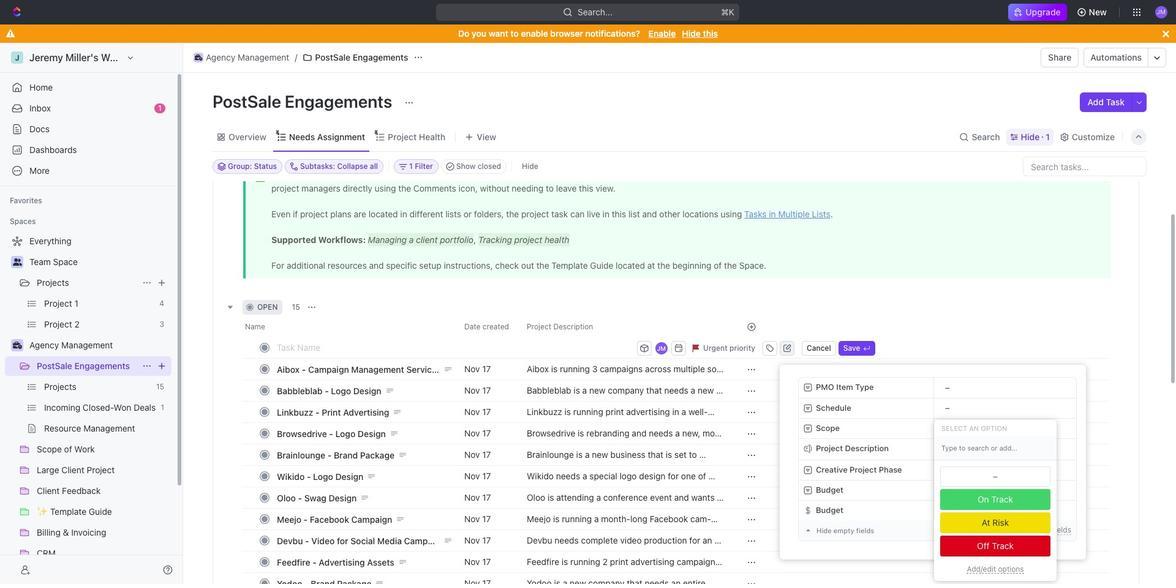 Task type: locate. For each thing, give the bounding box(es) containing it.
design up package
[[358, 428, 386, 439]]

2 vertical spatial postsale engagements
[[37, 361, 130, 371]]

an up campaigns
[[703, 535, 712, 546]]

babbleblab
[[277, 386, 323, 396]]

1 vertical spatial 1
[[1046, 131, 1050, 142]]

running up the 'creation'
[[570, 557, 600, 567]]

needs inside browsedrive is rebranding and needs a new, mod ern logo.
[[649, 428, 673, 439]]

wikido for wikido - logo design
[[277, 471, 305, 482]]

2 vertical spatial engagements
[[74, 361, 130, 371]]

1 horizontal spatial agency
[[206, 52, 235, 62]]

0 horizontal spatial feedfire
[[277, 557, 310, 568]]

linkbuzz - print advertising
[[277, 407, 389, 417]]

agency right business time icon
[[206, 52, 235, 62]]

an right select
[[969, 424, 979, 432]]

1 vertical spatial an
[[703, 535, 712, 546]]

advertising
[[343, 407, 389, 417], [319, 557, 365, 568]]

– for – dropdown button
[[945, 403, 950, 413]]

1 vertical spatial add
[[1012, 526, 1026, 535]]

- for browsedrive
[[329, 428, 333, 439]]

needs
[[612, 418, 636, 428], [649, 428, 673, 439], [556, 471, 580, 481], [555, 535, 579, 546], [544, 568, 568, 578]]

overview
[[228, 131, 266, 142]]

and
[[595, 418, 610, 428], [632, 428, 647, 439], [527, 568, 542, 578]]

for inside devbu needs complete video production for an upcoming social media campaign.
[[689, 535, 700, 546]]

space
[[53, 257, 78, 267]]

1 inside sidebar 'navigation'
[[158, 104, 162, 113]]

advertising inside linkbuzz is running print advertising in a well- known magazine and needs content creation.
[[626, 407, 670, 417]]

assets.
[[630, 568, 658, 578]]

0 horizontal spatial –
[[940, 444, 945, 454]]

browsedrive inside browsedrive is rebranding and needs a new, mod ern logo.
[[527, 428, 575, 439]]

1 horizontal spatial wikido
[[527, 471, 554, 481]]

assets
[[367, 557, 394, 568]]

0 horizontal spatial for
[[337, 536, 348, 546]]

services
[[406, 364, 441, 375]]

browsedrive - logo design link
[[274, 425, 455, 443]]

0 vertical spatial campaign
[[308, 364, 349, 375]]

social
[[568, 546, 591, 557]]

open
[[257, 303, 278, 312]]

a left new,
[[675, 428, 680, 439]]

wikido up oloo
[[277, 471, 305, 482]]

1 horizontal spatial a
[[675, 428, 680, 439]]

project health
[[388, 131, 445, 142]]

design up meejo - facebook campaign at bottom left
[[329, 493, 357, 503]]

1 horizontal spatial devbu
[[527, 535, 552, 546]]

of down 2
[[605, 568, 613, 578]]

docs
[[29, 124, 50, 134]]

0 horizontal spatial browsedrive
[[277, 428, 327, 439]]

content
[[639, 418, 669, 428]]

advertising up content
[[626, 407, 670, 417]]

0 vertical spatial add
[[1088, 97, 1104, 107]]

is for browsedrive
[[578, 428, 584, 439]]

0 vertical spatial postsale engagements link
[[300, 50, 411, 65]]

0 horizontal spatial agency management
[[29, 340, 113, 350]]

save
[[843, 343, 860, 353]]

is inside browsedrive is rebranding and needs a new, mod ern logo.
[[578, 428, 584, 439]]

2 vertical spatial is
[[562, 557, 568, 567]]

devbu up "upcoming"
[[527, 535, 552, 546]]

custom fields element
[[798, 377, 1077, 542]]

/
[[295, 52, 297, 62]]

0 horizontal spatial a
[[583, 471, 587, 481]]

1 vertical spatial advertising
[[631, 557, 674, 567]]

0 vertical spatial postsale engagements
[[315, 52, 408, 62]]

magazine
[[555, 418, 593, 428]]

a inside wikido needs a special logo design for one of their sub-brands.
[[583, 471, 587, 481]]

0 vertical spatial 1
[[158, 104, 162, 113]]

- inside 'link'
[[304, 514, 308, 525]]

team
[[29, 257, 51, 267]]

1 vertical spatial agency management
[[29, 340, 113, 350]]

feedfire left social
[[527, 557, 559, 567]]

– down select
[[940, 444, 945, 454]]

1 vertical spatial is
[[578, 428, 584, 439]]

devbu down meejo
[[277, 536, 303, 546]]

is for feedfire
[[562, 557, 568, 567]]

1 horizontal spatial 1
[[1046, 131, 1050, 142]]

is for linkbuzz
[[565, 407, 571, 417]]

hide inside button
[[522, 162, 538, 171]]

0 vertical spatial –
[[945, 403, 950, 413]]

projects link
[[37, 273, 137, 293]]

agency management inside tree
[[29, 340, 113, 350]]

campaigns
[[677, 557, 720, 567]]

design for babbleblab - logo design
[[353, 386, 381, 396]]

0 vertical spatial management
[[238, 52, 289, 62]]

design for oloo - swag design
[[329, 493, 357, 503]]

1 horizontal spatial feedfire
[[527, 557, 559, 567]]

at
[[982, 518, 990, 528]]

2 horizontal spatial postsale
[[315, 52, 351, 62]]

– for – button
[[940, 444, 945, 454]]

1 vertical spatial a
[[675, 428, 680, 439]]

browsedrive up the brainlounge
[[277, 428, 327, 439]]

media
[[593, 546, 617, 557]]

advertising up assets.
[[631, 557, 674, 567]]

print up rebranding on the bottom of the page
[[606, 407, 624, 417]]

0 horizontal spatial agency management link
[[29, 336, 169, 355]]

needs assignment link
[[287, 128, 365, 145]]

1 vertical spatial track
[[992, 541, 1014, 551]]

1 vertical spatial running
[[570, 557, 600, 567]]

project
[[388, 131, 417, 142]]

2 vertical spatial a
[[583, 471, 587, 481]]

1 horizontal spatial linkbuzz
[[527, 407, 562, 417]]

needs inside linkbuzz is running print advertising in a well- known magazine and needs content creation.
[[612, 418, 636, 428]]

1 vertical spatial of
[[605, 568, 613, 578]]

feedfire inside feedfire is running 2 print advertising campaigns and needs creation of the assets.
[[527, 557, 559, 567]]

add left task
[[1088, 97, 1104, 107]]

running
[[573, 407, 603, 417], [570, 557, 600, 567]]

0 horizontal spatial agency
[[29, 340, 59, 350]]

dashboards link
[[5, 140, 172, 160]]

cancel
[[807, 343, 831, 353]]

browsedrive for browsedrive is rebranding and needs a new, mod ern logo.
[[527, 428, 575, 439]]

2 horizontal spatial for
[[689, 535, 700, 546]]

of right one
[[698, 471, 706, 481]]

do you want to enable browser notifications? enable hide this
[[458, 28, 718, 39]]

of inside wikido needs a special logo design for one of their sub-brands.
[[698, 471, 706, 481]]

for up campaigns
[[689, 535, 700, 546]]

track right on
[[991, 494, 1013, 505]]

devbu
[[527, 535, 552, 546], [277, 536, 303, 546]]

to
[[511, 28, 519, 39]]

postsale engagements inside tree
[[37, 361, 130, 371]]

is up magazine
[[565, 407, 571, 417]]

- left "print"
[[316, 407, 320, 417]]

- up "print"
[[325, 386, 329, 396]]

needs inside wikido needs a special logo design for one of their sub-brands.
[[556, 471, 580, 481]]

linkbuzz up known
[[527, 407, 562, 417]]

logo for babbleblab
[[331, 386, 351, 396]]

and inside linkbuzz is running print advertising in a well- known magazine and needs content creation.
[[595, 418, 610, 428]]

2 horizontal spatial management
[[351, 364, 404, 375]]

linkbuzz inside linkbuzz is running print advertising in a well- known magazine and needs content creation.
[[527, 407, 562, 417]]

agency management
[[206, 52, 289, 62], [29, 340, 113, 350]]

tree
[[5, 232, 172, 584]]

agency management right business time image
[[29, 340, 113, 350]]

campaign up 'babbleblab - logo design'
[[308, 364, 349, 375]]

design for wikido - logo design
[[335, 471, 363, 482]]

business time image
[[13, 342, 22, 349]]

1 vertical spatial –
[[940, 444, 945, 454]]

0 horizontal spatial devbu
[[277, 536, 303, 546]]

0 horizontal spatial of
[[605, 568, 613, 578]]

management
[[238, 52, 289, 62], [61, 340, 113, 350], [351, 364, 404, 375]]

a right in at the right bottom of page
[[682, 407, 686, 417]]

running inside feedfire is running 2 print advertising campaigns and needs creation of the assets.
[[570, 557, 600, 567]]

0 horizontal spatial management
[[61, 340, 113, 350]]

- down video
[[313, 557, 317, 568]]

- for linkbuzz
[[316, 407, 320, 417]]

2 vertical spatial campaign
[[404, 536, 445, 546]]

1 horizontal spatial an
[[969, 424, 979, 432]]

0 horizontal spatial wikido
[[277, 471, 305, 482]]

0 vertical spatial of
[[698, 471, 706, 481]]

wikido inside wikido needs a special logo design for one of their sub-brands.
[[527, 471, 554, 481]]

1 horizontal spatial of
[[698, 471, 706, 481]]

browsedrive is rebranding and needs a new, mod ern logo. button
[[519, 423, 732, 450]]

agency inside tree
[[29, 340, 59, 350]]

fields right empty
[[856, 527, 874, 535]]

linkbuzz down babbleblab
[[277, 407, 313, 417]]

design down brand
[[335, 471, 363, 482]]

of
[[698, 471, 706, 481], [605, 568, 613, 578]]

2 horizontal spatial –
[[993, 472, 998, 481]]

- right meejo
[[304, 514, 308, 525]]

feedfire - advertising assets
[[277, 557, 394, 568]]

do
[[458, 28, 469, 39]]

- right aibox on the bottom
[[302, 364, 306, 375]]

1 horizontal spatial add
[[1088, 97, 1104, 107]]

print inside linkbuzz is running print advertising in a well- known magazine and needs content creation.
[[606, 407, 624, 417]]

wikido up the their
[[527, 471, 554, 481]]

a up brands.
[[583, 471, 587, 481]]

print
[[606, 407, 624, 417], [610, 557, 628, 567]]

1 vertical spatial value not set element
[[940, 467, 1051, 487]]

a
[[682, 407, 686, 417], [675, 428, 680, 439], [583, 471, 587, 481]]

is inside linkbuzz is running print advertising in a well- known magazine and needs content creation.
[[565, 407, 571, 417]]

– up "on track"
[[993, 472, 998, 481]]

0 vertical spatial advertising
[[626, 407, 670, 417]]

logo up brand
[[335, 428, 355, 439]]

1 vertical spatial engagements
[[285, 91, 392, 111]]

1 horizontal spatial management
[[238, 52, 289, 62]]

– inside dropdown button
[[945, 403, 950, 413]]

- for feedfire
[[313, 557, 317, 568]]

- for babbleblab
[[325, 386, 329, 396]]

add
[[1088, 97, 1104, 107], [1012, 526, 1026, 535]]

0 vertical spatial engagements
[[353, 52, 408, 62]]

value not set element
[[939, 402, 956, 415], [940, 467, 1051, 487]]

agency right business time image
[[29, 340, 59, 350]]

1 horizontal spatial postsale
[[213, 91, 281, 111]]

- right oloo
[[298, 493, 302, 503]]

1 horizontal spatial and
[[595, 418, 610, 428]]

0 vertical spatial is
[[565, 407, 571, 417]]

1 vertical spatial agency management link
[[29, 336, 169, 355]]

print up the
[[610, 557, 628, 567]]

0 horizontal spatial add
[[1012, 526, 1026, 535]]

1 vertical spatial print
[[610, 557, 628, 567]]

1 horizontal spatial browsedrive
[[527, 428, 575, 439]]

2 vertical spatial logo
[[313, 471, 333, 482]]

campaign up devbu - video for social media campaign link
[[351, 514, 392, 525]]

browsedrive up the logo.
[[527, 428, 575, 439]]

+
[[1005, 526, 1010, 535]]

0 vertical spatial agency
[[206, 52, 235, 62]]

engagements
[[353, 52, 408, 62], [285, 91, 392, 111], [74, 361, 130, 371]]

logo for wikido
[[313, 471, 333, 482]]

- up swag
[[307, 471, 311, 482]]

design
[[639, 471, 666, 481]]

well-
[[689, 407, 708, 417]]

is left social
[[562, 557, 568, 567]]

1 horizontal spatial agency management
[[206, 52, 289, 62]]

add right +
[[1012, 526, 1026, 535]]

automations
[[1091, 52, 1142, 62]]

logo inside wikido - logo design link
[[313, 471, 333, 482]]

track down +
[[992, 541, 1014, 551]]

logo inside browsedrive - logo design link
[[335, 428, 355, 439]]

1 vertical spatial logo
[[335, 428, 355, 439]]

0 vertical spatial an
[[969, 424, 979, 432]]

0 horizontal spatial campaign
[[308, 364, 349, 375]]

– button
[[934, 402, 961, 415]]

search
[[972, 131, 1000, 142]]

0 horizontal spatial linkbuzz
[[277, 407, 313, 417]]

logo inside babbleblab - logo design link
[[331, 386, 351, 396]]

assignment
[[317, 131, 365, 142]]

running up magazine
[[573, 407, 603, 417]]

0 horizontal spatial an
[[703, 535, 712, 546]]

want
[[489, 28, 508, 39]]

1 horizontal spatial postsale engagements link
[[300, 50, 411, 65]]

for left one
[[668, 471, 679, 481]]

and inside feedfire is running 2 print advertising campaigns and needs creation of the assets.
[[527, 568, 542, 578]]

1 horizontal spatial campaign
[[351, 514, 392, 525]]

advertising
[[626, 407, 670, 417], [631, 557, 674, 567]]

agency management left /
[[206, 52, 289, 62]]

health
[[419, 131, 445, 142]]

- down "print"
[[329, 428, 333, 439]]

value not set element inside custom fields element
[[939, 402, 956, 415]]

add inside button
[[1088, 97, 1104, 107]]

2 vertical spatial –
[[993, 472, 998, 481]]

0 vertical spatial print
[[606, 407, 624, 417]]

track for on track
[[991, 494, 1013, 505]]

social
[[351, 536, 375, 546]]

2 horizontal spatial a
[[682, 407, 686, 417]]

- left video
[[305, 536, 309, 546]]

advertising up browsedrive - logo design link
[[343, 407, 389, 417]]

fields
[[1052, 526, 1071, 535], [856, 527, 874, 535]]

value not set element up select
[[939, 402, 956, 415]]

you
[[472, 28, 486, 39]]

- for aibox
[[302, 364, 306, 375]]

0 horizontal spatial 1
[[158, 104, 162, 113]]

off
[[977, 541, 990, 551]]

at risk
[[982, 518, 1009, 528]]

hide for hide empty fields
[[817, 527, 832, 535]]

complete
[[581, 535, 618, 546]]

0 vertical spatial running
[[573, 407, 603, 417]]

1 horizontal spatial –
[[945, 403, 950, 413]]

risk
[[993, 518, 1009, 528]]

mod
[[703, 428, 724, 439]]

add inside custom fields element
[[1012, 526, 1026, 535]]

new
[[1089, 7, 1107, 17]]

design down aibox - campaign management services link
[[353, 386, 381, 396]]

0 vertical spatial advertising
[[343, 407, 389, 417]]

for inside devbu - video for social media campaign link
[[337, 536, 348, 546]]

2 vertical spatial postsale
[[37, 361, 72, 371]]

0 vertical spatial value not set element
[[939, 402, 956, 415]]

value not set element up "on track"
[[940, 467, 1051, 487]]

1 vertical spatial agency
[[29, 340, 59, 350]]

is inside feedfire is running 2 print advertising campaigns and needs creation of the assets.
[[562, 557, 568, 567]]

logo up linkbuzz - print advertising
[[331, 386, 351, 396]]

1 horizontal spatial for
[[668, 471, 679, 481]]

an inside devbu needs complete video production for an upcoming social media campaign.
[[703, 535, 712, 546]]

meejo
[[277, 514, 301, 525]]

for right video
[[337, 536, 348, 546]]

1 vertical spatial campaign
[[351, 514, 392, 525]]

fields right edit
[[1052, 526, 1071, 535]]

of inside feedfire is running 2 print advertising campaigns and needs creation of the assets.
[[605, 568, 613, 578]]

and inside browsedrive is rebranding and needs a new, mod ern logo.
[[632, 428, 647, 439]]

postsale inside tree
[[37, 361, 72, 371]]

running inside linkbuzz is running print advertising in a well- known magazine and needs content creation.
[[573, 407, 603, 417]]

⌘k
[[721, 7, 735, 17]]

1 horizontal spatial fields
[[1052, 526, 1071, 535]]

1
[[158, 104, 162, 113], [1046, 131, 1050, 142]]

0 vertical spatial a
[[682, 407, 686, 417]]

0 horizontal spatial fields
[[856, 527, 874, 535]]

swag
[[304, 493, 326, 503]]

1 vertical spatial management
[[61, 340, 113, 350]]

0 horizontal spatial and
[[527, 568, 542, 578]]

– up select
[[945, 403, 950, 413]]

special
[[589, 471, 617, 481]]

logo
[[620, 471, 637, 481]]

enable
[[649, 28, 676, 39]]

user group image
[[13, 259, 22, 266]]

save button
[[838, 341, 875, 356]]

feedfire for feedfire is running 2 print advertising campaigns and needs creation of the assets.
[[527, 557, 559, 567]]

1 horizontal spatial agency management link
[[191, 50, 292, 65]]

0 vertical spatial postsale
[[315, 52, 351, 62]]

design
[[353, 386, 381, 396], [358, 428, 386, 439], [335, 471, 363, 482], [329, 493, 357, 503]]

advertising down video
[[319, 557, 365, 568]]

tree containing team space
[[5, 232, 172, 584]]

feedfire down meejo
[[277, 557, 310, 568]]

logo up oloo - swag design
[[313, 471, 333, 482]]

running for magazine
[[573, 407, 603, 417]]

0 horizontal spatial postsale
[[37, 361, 72, 371]]

is left rebranding on the bottom of the page
[[578, 428, 584, 439]]

known
[[527, 418, 553, 428]]

add task button
[[1080, 92, 1132, 112]]

– inside button
[[940, 444, 945, 454]]

on track
[[978, 494, 1013, 505]]

hide inside custom fields element
[[817, 527, 832, 535]]

feedfire - advertising assets link
[[274, 553, 455, 571]]

browsedrive
[[527, 428, 575, 439], [277, 428, 327, 439]]

- for brainlounge
[[328, 450, 332, 460]]

campaign right media
[[404, 536, 445, 546]]

devbu inside devbu needs complete video production for an upcoming social media campaign.
[[527, 535, 552, 546]]

- left brand
[[328, 450, 332, 460]]



Task type: vqa. For each thing, say whether or not it's contained in the screenshot.
9pm
no



Task type: describe. For each thing, give the bounding box(es) containing it.
business time image
[[195, 55, 202, 61]]

task
[[1106, 97, 1125, 107]]

home link
[[5, 78, 172, 97]]

Type to search or add... field
[[934, 436, 1057, 461]]

- for wikido
[[307, 471, 311, 482]]

one
[[681, 471, 696, 481]]

new,
[[682, 428, 700, 439]]

rebranding
[[586, 428, 629, 439]]

1 vertical spatial advertising
[[319, 557, 365, 568]]

sub-
[[547, 482, 566, 493]]

upgrade
[[1026, 7, 1061, 17]]

- for devbu
[[305, 536, 309, 546]]

favorites button
[[5, 194, 47, 208]]

1 vertical spatial postsale
[[213, 91, 281, 111]]

brainlounge - brand package link
[[274, 446, 455, 464]]

off track
[[977, 541, 1014, 551]]

15
[[292, 303, 300, 312]]

team space link
[[29, 252, 169, 272]]

linkbuzz for linkbuzz - print advertising
[[277, 407, 313, 417]]

Task Name text field
[[277, 338, 635, 357]]

customize
[[1072, 131, 1115, 142]]

search...
[[578, 7, 613, 17]]

1 vertical spatial postsale engagements
[[213, 91, 396, 111]]

for inside wikido needs a special logo design for one of their sub-brands.
[[668, 471, 679, 481]]

hide button
[[517, 159, 543, 174]]

linkbuzz - print advertising link
[[274, 403, 455, 421]]

a inside linkbuzz is running print advertising in a well- known magazine and needs content creation.
[[682, 407, 686, 417]]

options
[[998, 564, 1024, 574]]

project health link
[[385, 128, 445, 145]]

needs assignment
[[289, 131, 365, 142]]

share
[[1048, 52, 1072, 62]]

their
[[527, 482, 545, 493]]

0 vertical spatial agency management link
[[191, 50, 292, 65]]

Set value for Budget Custom Field text field
[[934, 501, 1076, 521]]

add/edit options
[[967, 564, 1024, 574]]

share button
[[1041, 48, 1079, 67]]

video
[[620, 535, 642, 546]]

needs inside feedfire is running 2 print advertising campaigns and needs creation of the assets.
[[544, 568, 568, 578]]

- for meejo
[[304, 514, 308, 525]]

needs inside devbu needs complete video production for an upcoming social media campaign.
[[555, 535, 579, 546]]

feedfire for feedfire - advertising assets
[[277, 557, 310, 568]]

print inside feedfire is running 2 print advertising campaigns and needs creation of the assets.
[[610, 557, 628, 567]]

oloo
[[277, 493, 296, 503]]

hide for hide 1
[[1021, 131, 1040, 142]]

devbu for devbu - video for social media campaign
[[277, 536, 303, 546]]

oloo - swag design
[[277, 493, 357, 503]]

production
[[644, 535, 687, 546]]

enable
[[521, 28, 548, 39]]

browsedrive - logo design
[[277, 428, 386, 439]]

ern
[[527, 439, 540, 450]]

running for creation
[[570, 557, 600, 567]]

Search tasks... text field
[[1024, 157, 1146, 176]]

or
[[1028, 526, 1035, 535]]

logo.
[[542, 439, 562, 450]]

oloo - swag design link
[[274, 489, 455, 507]]

search button
[[956, 128, 1004, 145]]

1 vertical spatial postsale engagements link
[[37, 357, 137, 376]]

new button
[[1072, 2, 1114, 22]]

edit
[[1037, 526, 1050, 535]]

management inside tree
[[61, 340, 113, 350]]

facebook
[[310, 514, 349, 525]]

2 vertical spatial management
[[351, 364, 404, 375]]

babbleblab - logo design link
[[274, 382, 455, 400]]

team space
[[29, 257, 78, 267]]

cancel button
[[802, 341, 836, 356]]

- for oloo
[[298, 493, 302, 503]]

on
[[978, 494, 989, 505]]

sidebar navigation
[[0, 43, 183, 584]]

package
[[360, 450, 395, 460]]

campaign inside 'link'
[[351, 514, 392, 525]]

devbu needs complete video production for an upcoming social media campaign. button
[[519, 530, 732, 557]]

this
[[703, 28, 718, 39]]

linkbuzz for linkbuzz is running print advertising in a well- known magazine and needs content creation.
[[527, 407, 562, 417]]

in
[[672, 407, 679, 417]]

brainlounge - brand package
[[277, 450, 395, 460]]

customize button
[[1056, 128, 1119, 145]]

add task
[[1088, 97, 1125, 107]]

linkbuzz is running print advertising in a well- known magazine and needs content creation. button
[[519, 401, 732, 428]]

hide empty fields
[[817, 527, 874, 535]]

home
[[29, 82, 53, 92]]

creation
[[570, 568, 602, 578]]

feedfire is running 2 print advertising campaigns and needs creation of the assets.
[[527, 557, 722, 578]]

hide for hide
[[522, 162, 538, 171]]

design for browsedrive - logo design
[[358, 428, 386, 439]]

meejo - facebook campaign link
[[274, 511, 455, 528]]

advertising inside feedfire is running 2 print advertising campaigns and needs creation of the assets.
[[631, 557, 674, 567]]

wikido for wikido needs a special logo design for one of their sub-brands.
[[527, 471, 554, 481]]

browsedrive is rebranding and needs a new, mod ern logo.
[[527, 428, 724, 450]]

print
[[322, 407, 341, 417]]

upcoming
[[527, 546, 566, 557]]

devbu needs complete video production for an upcoming social media campaign.
[[527, 535, 715, 557]]

aibox - campaign management services
[[277, 364, 441, 375]]

agency management link inside tree
[[29, 336, 169, 355]]

devbu for devbu needs complete video production for an upcoming social media campaign.
[[527, 535, 552, 546]]

media
[[377, 536, 402, 546]]

tree inside sidebar 'navigation'
[[5, 232, 172, 584]]

2
[[603, 557, 608, 567]]

meejo - facebook campaign
[[277, 514, 392, 525]]

brainlounge
[[277, 450, 325, 460]]

spaces
[[10, 217, 36, 226]]

track for off track
[[992, 541, 1014, 551]]

a inside browsedrive is rebranding and needs a new, mod ern logo.
[[675, 428, 680, 439]]

wikido needs a special logo design for one of their sub-brands. button
[[519, 466, 732, 493]]

logo for browsedrive
[[335, 428, 355, 439]]

2 horizontal spatial campaign
[[404, 536, 445, 546]]

0 vertical spatial agency management
[[206, 52, 289, 62]]

overview link
[[226, 128, 266, 145]]

browsedrive for browsedrive - logo design
[[277, 428, 327, 439]]

upgrade link
[[1008, 4, 1067, 21]]

+ add or edit fields
[[1005, 526, 1071, 535]]

wikido - logo design
[[277, 471, 363, 482]]

select an option
[[942, 424, 1007, 432]]

aibox
[[277, 364, 300, 375]]

engagements inside tree
[[74, 361, 130, 371]]



